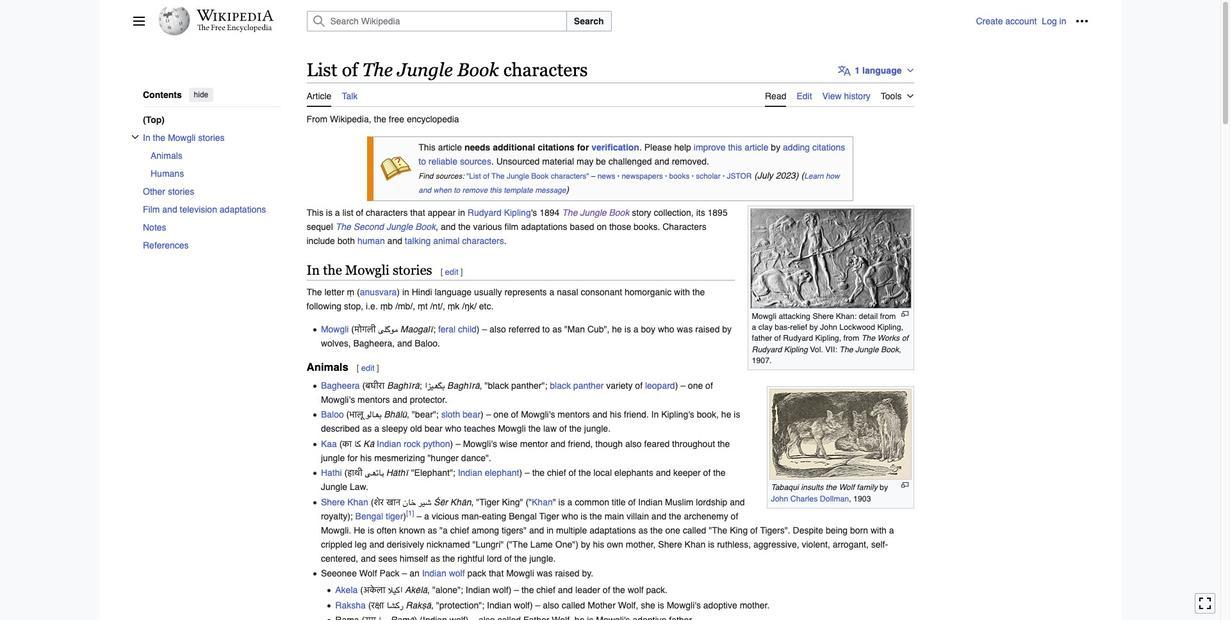 Task type: locate. For each thing, give the bounding box(es) containing it.
leopard
[[645, 381, 675, 391]]

also left feared
[[626, 439, 642, 449]]

) left learn
[[796, 171, 799, 181]]

sloth
[[441, 410, 460, 420]]

lord
[[487, 554, 502, 564]]

1 vertical spatial wolf
[[628, 585, 644, 596]]

1 horizontal spatial wolf)
[[514, 600, 533, 611]]

the down lockwood
[[862, 333, 876, 343]]

main content containing list of
[[302, 58, 1089, 620]]

1 horizontal spatial this
[[419, 142, 436, 153]]

homorganic
[[625, 287, 672, 297]]

0 horizontal spatial wolf
[[449, 569, 465, 579]]

2 vertical spatial shere
[[659, 539, 682, 550]]

0 horizontal spatial for
[[348, 453, 358, 463]]

1 vertical spatial chief
[[450, 525, 469, 536]]

0 horizontal spatial adaptations
[[219, 204, 266, 214]]

1 horizontal spatial mentors
[[558, 410, 590, 420]]

"
[[553, 497, 556, 507]]

3 · from the left
[[692, 172, 694, 181]]

wolf inside "tabaqui insults the wolf family by john charles dollman , 1903"
[[839, 483, 855, 493]]

sources
[[460, 156, 492, 167]]

both
[[338, 236, 355, 246]]

1 horizontal spatial .
[[504, 236, 507, 246]]

this for this is a list of characters that appear in rudyard kipling 's 1894 the jungle book
[[307, 207, 324, 218]]

0 vertical spatial characters
[[504, 60, 588, 80]]

shere up royalty);
[[321, 497, 345, 507]]

of inside the works of rudyard kipling
[[902, 333, 909, 343]]

) for though
[[450, 439, 453, 449]]

indian up villain
[[638, 497, 663, 507]]

language progressive image
[[839, 64, 851, 77]]

2 vertical spatial one
[[666, 525, 681, 536]]

of up 'book,'
[[706, 381, 713, 391]]

] up (बघीरा
[[377, 363, 379, 373]]

0 horizontal spatial [
[[357, 363, 359, 373]]

1 vertical spatial stories
[[168, 186, 194, 196]]

jungle up talking
[[387, 222, 413, 232]]

mowgli's
[[321, 395, 355, 405], [521, 410, 555, 420], [463, 439, 497, 449], [667, 600, 701, 611]]

[ for in the mowgli stories
[[441, 267, 443, 277]]

article up reliable
[[438, 142, 462, 153]]

shere left khan:
[[813, 311, 834, 321]]

· right scholar
[[723, 172, 725, 181]]

0 vertical spatial [ edit ]
[[441, 267, 463, 277]]

1 horizontal spatial adaptations
[[521, 222, 568, 232]]

1 horizontal spatial language
[[863, 65, 902, 76]]

the inside in the mowgli stories link
[[153, 132, 165, 143]]

seeonee wolf pack – an indian wolf pack that mowgli was raised by.
[[321, 569, 594, 579]]

bengal tiger ) [1]
[[355, 509, 414, 521]]

in inside ) in hindi language usually represents a nasal consonant homorganic with the following stop, i.e. ṃb /mb/, ṃt /nt/, ṃk /ŋk/ etc.
[[402, 287, 409, 297]]

from right detail
[[880, 311, 896, 321]]

, 1907.
[[752, 345, 902, 365]]

by inside mowgli attacking shere khan: detail from a clay bas-relief by john lockwood kipling, father of rudyard kipling, from
[[810, 322, 818, 332]]

for down کا
[[348, 453, 358, 463]]

wolf up wolf,
[[628, 585, 644, 596]]

this up sequel
[[307, 207, 324, 218]]

· left the books link
[[665, 172, 667, 181]]

(हाथी
[[344, 468, 363, 478]]

shere inside mowgli attacking shere khan: detail from a clay bas-relief by john lockwood kipling, father of rudyard kipling, from
[[813, 311, 834, 321]]

0 horizontal spatial this
[[490, 186, 502, 195]]

the right '"list'
[[492, 172, 505, 181]]

template
[[504, 186, 533, 195]]

"man
[[565, 324, 585, 334]]

) inside ) – one of mowgli's mentors and protector.
[[675, 381, 678, 391]]

unsourced
[[497, 156, 540, 167]]

) down etc.
[[477, 324, 480, 334]]

tigers".
[[761, 525, 791, 536]]

to for and
[[454, 186, 460, 195]]

scholar link
[[696, 172, 721, 181]]

menu image
[[132, 15, 145, 28]]

("
[[526, 497, 532, 507]]

newspapers link
[[622, 172, 663, 181]]

] for animals
[[377, 363, 379, 373]]

0 horizontal spatial was
[[537, 569, 553, 579]]

1 vertical spatial who
[[445, 424, 462, 434]]

– left the news link
[[592, 172, 596, 181]]

additional
[[493, 142, 535, 153]]

bhālū
[[384, 410, 407, 420]]

2 horizontal spatial in
[[652, 410, 659, 420]]

bengal inside – a vicious man-eating bengal tiger who is the main villain and the archenemy of mowgli. he is often known as "a chief among tigers" and in multiple adaptations as the one called "the king of tigers". despite being born with a crippled leg and derisively nicknamed "lungri" ("the lame one") by his own mother, shere khan is ruthless, aggressive, violent, arrogant, self- centered, and sees himself as the rightful lord of the jungle.
[[509, 511, 537, 521]]

by inside – a vicious man-eating bengal tiger who is the main villain and the archenemy of mowgli. he is often known as "a chief among tigers" and in multiple adaptations as the one called "the king of tigers". despite being born with a crippled leg and derisively nicknamed "lungri" ("the lame one") by his own mother, shere khan is ruthless, aggressive, violent, arrogant, self- centered, and sees himself as the rightful lord of the jungle.
[[581, 539, 591, 550]]

kipling up the film
[[504, 207, 531, 218]]

1 horizontal spatial wolf
[[839, 483, 855, 493]]

a inside mowgli attacking shere khan: detail from a clay bas-relief by john lockwood kipling, father of rudyard kipling, from
[[752, 322, 757, 332]]

of right works
[[902, 333, 909, 343]]

0 horizontal spatial raised
[[555, 569, 580, 579]]

x small image
[[131, 133, 139, 141]]

notes
[[143, 222, 166, 232]]

stories up animals link
[[198, 132, 224, 143]]

mowgli down ("the
[[506, 569, 534, 579]]

from up vol. vii: the jungle book
[[844, 333, 860, 343]]

[ edit ] for animals
[[357, 363, 379, 373]]

· right the books link
[[692, 172, 694, 181]]

and down mowgli (मोगली موگلی maogalī ; feral child
[[397, 338, 412, 348]]

) inside ) – also referred to as "man cub", he is a boy who was raised by wolves, bagheera, and baloo.
[[477, 324, 480, 334]]

0 vertical spatial raised
[[696, 324, 720, 334]]

edit for animals
[[361, 363, 375, 373]]

collection,
[[654, 207, 694, 218]]

as inside ) – also referred to as "man cub", he is a boy who was raised by wolves, bagheera, and baloo.
[[553, 324, 562, 334]]

1 horizontal spatial edit link
[[445, 267, 459, 277]]

called down archenemy
[[683, 525, 707, 536]]

0 horizontal spatial in
[[143, 132, 150, 143]]

2 horizontal spatial also
[[626, 439, 642, 449]]

john up the works of rudyard kipling
[[820, 322, 838, 332]]

0 horizontal spatial his
[[360, 453, 372, 463]]

this right improve
[[728, 142, 742, 153]]

0 vertical spatial was
[[677, 324, 693, 334]]

)
[[796, 171, 799, 181], [566, 185, 569, 195], [397, 287, 400, 297], [477, 324, 480, 334], [675, 381, 678, 391], [481, 410, 484, 420], [450, 439, 453, 449], [519, 468, 522, 478], [403, 511, 406, 521]]

1 vertical spatial characters
[[366, 207, 408, 218]]

by right one")
[[581, 539, 591, 550]]

characters
[[504, 60, 588, 80], [366, 207, 408, 218], [462, 236, 504, 246]]

0 horizontal spatial mentors
[[358, 395, 390, 405]]

1 horizontal spatial in the mowgli stories
[[307, 263, 432, 278]]

lame
[[531, 539, 553, 550]]

mowgli's inside akela (अकेला اکیلا akēlā , "alone"; indian wolf) – the chief and leader of the wolf pack. raksha (रक्षा رکشا rakṣā , "protection"; indian wolf) – also called mother wolf, she is mowgli's adoptive mother.
[[667, 600, 701, 611]]

1 vertical spatial called
[[562, 600, 585, 611]]

bengal down ("
[[509, 511, 537, 521]]

1 horizontal spatial his
[[593, 539, 605, 550]]

learn
[[805, 172, 824, 181]]

– inside – a vicious man-eating bengal tiger who is the main villain and the archenemy of mowgli. he is often known as "a chief among tigers" and in multiple adaptations as the one called "the king of tigers". despite being born with a crippled leg and derisively nicknamed "lungri" ("the lame one") by his own mother, shere khan is ruthless, aggressive, violent, arrogant, self- centered, and sees himself as the rightful lord of the jungle.
[[417, 511, 422, 521]]

who inside – a vicious man-eating bengal tiger who is the main villain and the archenemy of mowgli. he is often known as "a chief among tigers" and in multiple adaptations as the one called "the king of tigers". despite being born with a crippled leg and derisively nicknamed "lungri" ("the lame one") by his own mother, shere khan is ruthless, aggressive, violent, arrogant, self- centered, and sees himself as the rightful lord of the jungle.
[[562, 511, 578, 521]]

baghīrā up 'protector.'
[[387, 381, 420, 391]]

0 vertical spatial kipling,
[[878, 322, 904, 332]]

wolf inside akela (अकेला اکیلا akēlā , "alone"; indian wolf) – the chief and leader of the wolf pack. raksha (रक्षा رکشا rakṣā , "protection"; indian wolf) – also called mother wolf, she is mowgli's adoptive mother.
[[628, 585, 644, 596]]

) up /mb/,
[[397, 287, 400, 297]]

and inside akela (अकेला اکیلا akēlā , "alone"; indian wolf) – the chief and leader of the wolf pack. raksha (रक्षा رکشا rakṣā , "protection"; indian wolf) – also called mother wolf, she is mowgli's adoptive mother.
[[558, 585, 573, 596]]

bagheera (बघीरा baghīrā ; بگھیڑا baghīrā , "black panther"; black panther variety of leopard
[[321, 381, 675, 391]]

of right law
[[559, 424, 567, 434]]

this inside learn how and when to remove this template message
[[490, 186, 502, 195]]

archenemy
[[684, 511, 729, 521]]

0 horizontal spatial bear
[[425, 424, 443, 434]]

log in and more options image
[[1076, 15, 1089, 28]]

0 vertical spatial animals
[[150, 150, 182, 160]]

1 vertical spatial bear
[[425, 424, 443, 434]]

jungle down hathi
[[321, 482, 348, 492]]

one inside ) – one of mowgli's mentors and his friend. in kipling's book, he is described as a sleepy old bear who teaches mowgli the law of the jungle.
[[494, 410, 509, 420]]

0 horizontal spatial kipling
[[504, 207, 531, 218]]

2 vertical spatial adaptations
[[590, 525, 636, 536]]

chief left leader at the bottom left of page
[[537, 585, 556, 596]]

in inside ) – one of mowgli's mentors and his friend. in kipling's book, he is described as a sleepy old bear who teaches mowgli the law of the jungle.
[[652, 410, 659, 420]]

who up multiple
[[562, 511, 578, 521]]

hathi
[[321, 468, 342, 478]]

0 vertical spatial wolf
[[839, 483, 855, 493]]

0 horizontal spatial this
[[307, 207, 324, 218]]

) for cub",
[[477, 324, 480, 334]]

2 vertical spatial who
[[562, 511, 578, 521]]

2 bengal from the left
[[509, 511, 537, 521]]

is
[[326, 207, 333, 218], [625, 324, 631, 334], [734, 410, 741, 420], [559, 497, 565, 507], [581, 511, 587, 521], [368, 525, 374, 536], [708, 539, 715, 550], [658, 600, 665, 611]]

0 horizontal spatial wolf
[[359, 569, 377, 579]]

0 horizontal spatial .
[[492, 156, 494, 167]]

0 vertical spatial rudyard
[[468, 207, 502, 218]]

) for his
[[481, 410, 484, 420]]

referred
[[509, 324, 540, 334]]

1 horizontal spatial also
[[543, 600, 559, 611]]

(शेर
[[371, 497, 384, 507]]

history
[[845, 91, 871, 101]]

kaa
[[321, 439, 337, 449]]

shere right mother,
[[659, 539, 682, 550]]

with inside – a vicious man-eating bengal tiger who is the main villain and the archenemy of mowgli. he is often known as "a chief among tigers" and in multiple adaptations as the one called "the king of tigers". despite being born with a crippled leg and derisively nicknamed "lungri" ("the lame one") by his own mother, shere khan is ruthless, aggressive, violent, arrogant, self- centered, and sees himself as the rightful lord of the jungle.
[[871, 525, 887, 536]]

was inside ) – also referred to as "man cub", he is a boy who was raised by wolves, bagheera, and baloo.
[[677, 324, 693, 334]]

2 horizontal spatial one
[[688, 381, 703, 391]]

characters for book
[[504, 60, 588, 80]]

[1]
[[406, 509, 414, 518]]

edit link down the talking animal characters link
[[445, 267, 459, 277]]

1 vertical spatial edit
[[361, 363, 375, 373]]

appear
[[428, 207, 456, 218]]

("the
[[507, 539, 528, 550]]

may
[[577, 156, 594, 167]]

clay
[[759, 322, 773, 332]]

akēlā
[[405, 585, 428, 596]]

list of the jungle book characters
[[307, 60, 588, 80]]

1 horizontal spatial citations
[[813, 142, 846, 153]]

citations up how at the right top of the page
[[813, 142, 846, 153]]

and inside . unsourced material may be challenged and removed. find sources: "list of the jungle book characters" – news · newspapers · books · scholar · jstor
[[655, 156, 670, 167]]

· right the news link
[[618, 172, 620, 181]]

also inside ) – also referred to as "man cub", he is a boy who was raised by wolves, bagheera, and baloo.
[[490, 324, 506, 334]]

رکشا
[[387, 600, 403, 611]]

1 vertical spatial also
[[626, 439, 642, 449]]

baloo.
[[415, 338, 440, 348]]

friend,
[[568, 439, 593, 449]]

1 horizontal spatial [
[[441, 267, 443, 277]]

the up both
[[336, 222, 351, 232]]

as up the kā
[[362, 424, 372, 434]]

rock
[[404, 439, 421, 449]]

; left بگھیڑا
[[420, 381, 422, 391]]

reliable
[[429, 156, 458, 167]]

his inside ) – one of mowgli's mentors and his friend. in kipling's book, he is described as a sleepy old bear who teaches mowgli the law of the jungle.
[[610, 410, 622, 420]]

mowgli's up law
[[521, 410, 555, 420]]

edit link up (बघीरा
[[361, 363, 375, 373]]

language right 1
[[863, 65, 902, 76]]

2 vertical spatial stories
[[393, 263, 432, 278]]

2 horizontal spatial khan
[[685, 539, 706, 550]]

by right relief
[[810, 322, 818, 332]]

2023
[[776, 171, 796, 181]]

with up self-
[[871, 525, 887, 536]]

0 vertical spatial .
[[640, 142, 642, 153]]

1 horizontal spatial who
[[562, 511, 578, 521]]

( for (
[[799, 171, 805, 181]]

0 vertical spatial who
[[658, 324, 675, 334]]

the up from wikipedia, the free encyclopedia
[[362, 60, 393, 80]]

mentors inside ) – one of mowgli's mentors and protector.
[[358, 395, 390, 405]]

1 vertical spatial ]
[[377, 363, 379, 373]]

mentors inside ) – one of mowgli's mentors and his friend. in kipling's book, he is described as a sleepy old bear who teaches mowgli the law of the jungle.
[[558, 410, 590, 420]]

بگھیڑا
[[425, 381, 445, 391]]

(मोगली
[[351, 324, 376, 334]]

1 bengal from the left
[[355, 511, 383, 521]]

. left please
[[640, 142, 642, 153]]

language up ṃk
[[435, 287, 472, 297]]

baloo link
[[321, 410, 344, 420]]

and left keeper
[[656, 468, 671, 478]]

0 vertical spatial called
[[683, 525, 707, 536]]

to
[[419, 156, 426, 167], [454, 186, 460, 195], [543, 324, 550, 334]]

1 horizontal spatial this
[[728, 142, 742, 153]]

1 vertical spatial shere
[[321, 497, 345, 507]]

jungle. inside – a vicious man-eating bengal tiger who is the main villain and the archenemy of mowgli. he is often known as "a chief among tigers" and in multiple adaptations as the one called "the king of tigers". despite being born with a crippled leg and derisively nicknamed "lungri" ("the lame one") by his own mother, shere khan is ruthless, aggressive, violent, arrogant, self- centered, and sees himself as the rightful lord of the jungle.
[[530, 554, 556, 564]]

stories up hindi
[[393, 263, 432, 278]]

"protection";
[[436, 600, 485, 611]]

0 vertical spatial his
[[610, 410, 622, 420]]

1 horizontal spatial (
[[755, 171, 758, 181]]

john inside "tabaqui insults the wolf family by john charles dollman , 1903"
[[771, 494, 789, 504]]

his down the kā
[[360, 453, 372, 463]]

books
[[670, 172, 690, 181]]

of right title
[[628, 497, 636, 507]]

mentor
[[520, 439, 548, 449]]

the free encyclopedia image
[[197, 24, 272, 33]]

0 vertical spatial wolf
[[449, 569, 465, 579]]

the inside ) in hindi language usually represents a nasal consonant homorganic with the following stop, i.e. ṃb /mb/, ṃt /nt/, ṃk /ŋk/ etc.
[[693, 287, 705, 297]]

bengal inside bengal tiger ) [1]
[[355, 511, 383, 521]]

encyclopedia
[[407, 114, 459, 124]]

[ up bagheera
[[357, 363, 359, 373]]

( right "ṃ" on the top left of page
[[357, 287, 360, 297]]

1 horizontal spatial raised
[[696, 324, 720, 334]]

to inside learn how and when to remove this template message
[[454, 186, 460, 195]]

0 horizontal spatial wolf)
[[493, 585, 512, 596]]

in the mowgli stories up anusvara
[[307, 263, 432, 278]]

1 vertical spatial [
[[357, 363, 359, 373]]

tabaqui
[[771, 483, 799, 493]]

khān
[[450, 497, 471, 507]]

to right when
[[454, 186, 460, 195]]

– right leopard
[[681, 381, 686, 391]]

0 horizontal spatial also
[[490, 324, 506, 334]]

0 horizontal spatial edit
[[361, 363, 375, 373]]

( for ( july 2023 )
[[755, 171, 758, 181]]

0 vertical spatial to
[[419, 156, 426, 167]]

improve this article link
[[694, 142, 769, 153]]

) inside ) – one of mowgli's mentors and his friend. in kipling's book, he is described as a sleepy old bear who teaches mowgli the law of the jungle.
[[481, 410, 484, 420]]

) inside the ) – mowgli's wise mentor and friend, though also feared throughout the jungle for his mesmerizing "hunger dance".
[[450, 439, 453, 449]]

1 vertical spatial edit link
[[361, 363, 375, 373]]

search button
[[566, 11, 612, 31]]

adaptations inside – a vicious man-eating bengal tiger who is the main villain and the archenemy of mowgli. he is often known as "a chief among tigers" and in multiple adaptations as the one called "the king of tigers". despite being born with a crippled leg and derisively nicknamed "lungri" ("the lame one") by his own mother, shere khan is ruthless, aggressive, violent, arrogant, self- centered, and sees himself as the rightful lord of the jungle.
[[590, 525, 636, 536]]

being
[[826, 525, 848, 536]]

is right the she
[[658, 600, 665, 611]]

śēr
[[434, 497, 448, 507]]

list
[[307, 60, 338, 80]]

1 horizontal spatial called
[[683, 525, 707, 536]]

article up 'july'
[[745, 142, 769, 153]]

with right the homorganic
[[674, 287, 690, 297]]

was up akela (अकेला اکیلا akēlā , "alone"; indian wolf) – the chief and leader of the wolf pack. raksha (रक्षा رکشا rakṣā , "protection"; indian wolf) – also called mother wolf, she is mowgli's adoptive mother.
[[537, 569, 553, 579]]

rudyard down relief
[[783, 333, 813, 343]]

is right he
[[368, 525, 374, 536]]

pack
[[380, 569, 400, 579]]

1 horizontal spatial that
[[489, 569, 504, 579]]

adaptations down main
[[590, 525, 636, 536]]

1 horizontal spatial baghīrā
[[447, 381, 480, 391]]

and inside ) – also referred to as "man cub", he is a boy who was raised by wolves, bagheera, and baloo.
[[397, 338, 412, 348]]

other stories link
[[143, 182, 281, 200]]

the works of rudyard kipling
[[752, 333, 909, 354]]

( right jstor
[[755, 171, 758, 181]]

main content
[[302, 58, 1089, 620]]

by inside ) – also referred to as "man cub", he is a boy who was raised by wolves, bagheera, and baloo.
[[723, 324, 732, 334]]

1 horizontal spatial he
[[722, 410, 732, 420]]

who down sloth
[[445, 424, 462, 434]]

1 vertical spatial for
[[348, 453, 358, 463]]

– up the "hunger at the left
[[456, 439, 461, 449]]

one inside ) – one of mowgli's mentors and protector.
[[688, 381, 703, 391]]

leg
[[355, 539, 367, 550]]

the inside , and the various film adaptations based on those books. characters include both
[[458, 222, 471, 232]]

in right x small image
[[143, 132, 150, 143]]

2 citations from the left
[[813, 142, 846, 153]]

rudyard inside mowgli attacking shere khan: detail from a clay bas-relief by john lockwood kipling, father of rudyard kipling, from
[[783, 333, 813, 343]]

1 vertical spatial [ edit ]
[[357, 363, 379, 373]]

animals up bagheera link
[[307, 361, 349, 374]]

edit
[[797, 91, 812, 101]]

mowgli link
[[321, 324, 349, 334]]

, and the various film adaptations based on those books. characters include both
[[307, 222, 707, 246]]

– down the ) – mowgli's wise mentor and friend, though also feared throughout the jungle for his mesmerizing "hunger dance".
[[525, 468, 530, 478]]

) inside ) – the chief of the local elephants and keeper of the jungle law.
[[519, 468, 522, 478]]

– right 'child'
[[482, 324, 487, 334]]

1 vertical spatial in
[[307, 263, 320, 278]]

book down search wikipedia search box
[[457, 60, 499, 80]]

ہاتھی
[[365, 468, 384, 478]]

0 horizontal spatial jungle.
[[530, 554, 556, 564]]

and inside ) – the chief of the local elephants and keeper of the jungle law.
[[656, 468, 671, 478]]

a inside ) – one of mowgli's mentors and his friend. in kipling's book, he is described as a sleepy old bear who teaches mowgli the law of the jungle.
[[374, 424, 379, 434]]

wikipedia image
[[196, 10, 273, 21]]

a left the clay
[[752, 322, 757, 332]]

to inside ) – also referred to as "man cub", he is a boy who was raised by wolves, bagheera, and baloo.
[[543, 324, 550, 334]]

1 horizontal spatial jungle.
[[584, 424, 611, 434]]

[ edit ] up (बघीरा
[[357, 363, 379, 373]]

chief up "
[[547, 468, 566, 478]]

jungle. inside ) – one of mowgli's mentors and his friend. in kipling's book, he is described as a sleepy old bear who teaches mowgli the law of the jungle.
[[584, 424, 611, 434]]

0 vertical spatial also
[[490, 324, 506, 334]]

) for elephants
[[519, 468, 522, 478]]

this
[[728, 142, 742, 153], [490, 186, 502, 195]]

] down the talking animal characters link
[[461, 267, 463, 277]]

anusvara link
[[360, 287, 397, 297]]

, left 1903
[[849, 494, 852, 504]]

of down bas-
[[775, 333, 781, 343]]

0 horizontal spatial animals
[[150, 150, 182, 160]]

i.e.
[[366, 301, 378, 311]]

for
[[577, 142, 589, 153], [348, 453, 358, 463]]

and inside ) – one of mowgli's mentors and protector.
[[393, 395, 408, 405]]

2 vertical spatial his
[[593, 539, 605, 550]]

rudyard down father
[[752, 345, 782, 354]]

jungle.
[[584, 424, 611, 434], [530, 554, 556, 564]]

jstor link
[[727, 172, 752, 181]]

1 vertical spatial adaptations
[[521, 222, 568, 232]]

0 vertical spatial he
[[612, 324, 622, 334]]

indian inside " is a common title of indian muslim lordship and royalty);
[[638, 497, 663, 507]]

and inside learn how and when to remove this template message
[[419, 186, 431, 195]]

john
[[820, 322, 838, 332], [771, 494, 789, 504]]

as inside ) – one of mowgli's mentors and his friend. in kipling's book, he is described as a sleepy old bear who teaches mowgli the law of the jungle.
[[362, 424, 372, 434]]

1 vertical spatial ;
[[420, 381, 422, 391]]

family
[[857, 483, 878, 493]]

2 · from the left
[[665, 172, 667, 181]]

book
[[457, 60, 499, 80], [532, 172, 549, 181], [609, 207, 630, 218], [415, 222, 436, 232], [881, 345, 899, 354]]

tiger
[[386, 511, 403, 521]]

– inside . unsourced material may be challenged and removed. find sources: "list of the jungle book characters" – news · newspapers · books · scholar · jstor
[[592, 172, 596, 181]]

1 vertical spatial his
[[360, 453, 372, 463]]

is right 'book,'
[[734, 410, 741, 420]]

a down 'بھالو'
[[374, 424, 379, 434]]

0 vertical spatial chief
[[547, 468, 566, 478]]

book up message
[[532, 172, 549, 181]]

) – also referred to as "man cub", he is a boy who was raised by wolves, bagheera, and baloo.
[[321, 324, 732, 348]]

– inside ) – the chief of the local elephants and keeper of the jungle law.
[[525, 468, 530, 478]]

खान
[[386, 497, 401, 507]]

citations
[[538, 142, 575, 153], [813, 142, 846, 153]]

0 vertical spatial ;
[[433, 324, 436, 334]]

tools
[[881, 91, 902, 101]]

0 horizontal spatial shere
[[321, 497, 345, 507]]

mowgli inside mowgli attacking shere khan: detail from a clay bas-relief by john lockwood kipling, father of rudyard kipling, from
[[752, 311, 777, 321]]

edit for in the mowgli stories
[[445, 267, 459, 277]]



Task type: vqa. For each thing, say whether or not it's contained in the screenshot.
1st note from the top
no



Task type: describe. For each thing, give the bounding box(es) containing it.
john inside mowgli attacking shere khan: detail from a clay bas-relief by john lockwood kipling, father of rudyard kipling, from
[[820, 322, 838, 332]]

chief inside akela (अकेला اکیلا akēlā , "alone"; indian wolf) – the chief and leader of the wolf pack. raksha (रक्षा رکشا rakṣā , "protection"; indian wolf) – also called mother wolf, she is mowgli's adoptive mother.
[[537, 585, 556, 596]]

mowgli's inside ) – one of mowgli's mentors and protector.
[[321, 395, 355, 405]]

khan inside – a vicious man-eating bengal tiger who is the main villain and the archenemy of mowgli. he is often known as "a chief among tigers" and in multiple adaptations as the one called "the king of tigers". despite being born with a crippled leg and derisively nicknamed "lungri" ("the lame one") by his own mother, shere khan is ruthless, aggressive, violent, arrogant, self- centered, and sees himself as the rightful lord of the jungle.
[[685, 539, 706, 550]]

1 horizontal spatial in
[[307, 263, 320, 278]]

1 horizontal spatial khan
[[532, 497, 553, 507]]

book up those
[[609, 207, 630, 218]]

mentors for protector.
[[358, 395, 390, 405]]

edit link for animals
[[361, 363, 375, 373]]

old
[[410, 424, 422, 434]]

title
[[612, 497, 626, 507]]

adding citations to reliable sources
[[419, 142, 846, 167]]

and inside ) – one of mowgli's mentors and his friend. in kipling's book, he is described as a sleepy old bear who teaches mowgli the law of the jungle.
[[593, 410, 608, 420]]

scholar
[[696, 172, 721, 181]]

0 vertical spatial that
[[410, 207, 425, 218]]

1 article from the left
[[438, 142, 462, 153]]

black panther link
[[550, 381, 604, 391]]

2 horizontal spatial stories
[[393, 263, 432, 278]]

and up lame
[[529, 525, 544, 536]]

challenged
[[609, 156, 652, 167]]

1 vertical spatial in the mowgli stories
[[307, 263, 432, 278]]

various
[[473, 222, 502, 232]]

and inside the ) – mowgli's wise mentor and friend, though also feared throughout the jungle for his mesmerizing "hunger dance".
[[551, 439, 566, 449]]

(top)
[[143, 114, 164, 125]]

of right keeper
[[704, 468, 711, 478]]

book down works
[[881, 345, 899, 354]]

tabaqui insults the wolf family by john charles dollman , 1903
[[771, 483, 889, 504]]

) for protector.
[[675, 381, 678, 391]]

and inside , and the various film adaptations based on those books. characters include both
[[441, 222, 456, 232]]

1 horizontal spatial for
[[577, 142, 589, 153]]

a inside ) in hindi language usually represents a nasal consonant homorganic with the following stop, i.e. ṃb /mb/, ṃt /nt/, ṃk /ŋk/ etc.
[[550, 287, 555, 297]]

multiple
[[556, 525, 587, 536]]

Search Wikipedia search field
[[307, 11, 567, 31]]

) in hindi language usually represents a nasal consonant homorganic with the following stop, i.e. ṃb /mb/, ṃt /nt/, ṃk /ŋk/ etc.
[[307, 287, 705, 311]]

mowgli up animals link
[[168, 132, 195, 143]]

– left an
[[402, 569, 407, 579]]

language inside ) in hindi language usually represents a nasal consonant homorganic with the following stop, i.e. ṃb /mb/, ṃt /nt/, ṃk /ŋk/ etc.
[[435, 287, 472, 297]]

verification
[[592, 142, 640, 153]]

, left "black
[[480, 381, 482, 391]]

) inside bengal tiger ) [1]
[[403, 511, 406, 521]]

sleepy
[[382, 424, 408, 434]]

and inside " is a common title of indian muslim lordship and royalty);
[[730, 497, 745, 507]]

indian elephant link
[[458, 468, 519, 478]]

0 horizontal spatial ;
[[420, 381, 422, 391]]

dance".
[[461, 453, 492, 463]]

mowgli inside ) – one of mowgli's mentors and his friend. in kipling's book, he is described as a sleepy old bear who teaches mowgli the law of the jungle.
[[498, 424, 526, 434]]

view history link
[[823, 83, 871, 106]]

as up mother,
[[639, 525, 648, 536]]

in inside personal tools navigation
[[1060, 16, 1067, 26]]

of up the talk link
[[342, 60, 358, 80]]

detail
[[859, 311, 878, 321]]

2 baghīrā from the left
[[447, 381, 480, 391]]

fullscreen image
[[1199, 598, 1212, 610]]

one for ) – one of mowgli's mentors and his friend. in kipling's book, he is described as a sleepy old bear who teaches mowgli the law of the jungle.
[[494, 410, 509, 420]]

is up sequel
[[326, 207, 333, 218]]

the inside "tabaqui insults the wolf family by john charles dollman , 1903"
[[826, 483, 837, 493]]

of right variety
[[635, 381, 643, 391]]

2 horizontal spatial .
[[640, 142, 642, 153]]

0 horizontal spatial (
[[357, 287, 360, 297]]

kaa link
[[321, 439, 337, 449]]

bas-
[[775, 322, 791, 332]]

indian right an
[[422, 569, 447, 579]]

[ for animals
[[357, 363, 359, 373]]

) – one of mowgli's mentors and protector.
[[321, 381, 713, 405]]

, left "bear";
[[407, 410, 410, 420]]

, inside , and the various film adaptations based on those books. characters include both
[[436, 222, 438, 232]]

is inside " is a common title of indian muslim lordship and royalty);
[[559, 497, 565, 507]]

mowgli up anusvara
[[345, 263, 390, 278]]

raised inside ) – also referred to as "man cub", he is a boy who was raised by wolves, bagheera, and baloo.
[[696, 324, 720, 334]]

the inside the ) – mowgli's wise mentor and friend, though also feared throughout the jungle for his mesmerizing "hunger dance".
[[718, 439, 730, 449]]

the inside . unsourced material may be challenged and removed. find sources: "list of the jungle book characters" – news · newspapers · books · scholar · jstor
[[492, 172, 505, 181]]

keeper
[[674, 468, 701, 478]]

book,
[[697, 410, 719, 420]]

as left "a
[[428, 525, 437, 536]]

) – one of mowgli's mentors and his friend. in kipling's book, he is described as a sleepy old bear who teaches mowgli the law of the jungle.
[[321, 410, 741, 434]]

2 vertical spatial .
[[504, 236, 507, 246]]

mowgli (मोगली موگلی maogalī ; feral child
[[321, 324, 477, 334]]

from wikipedia, the free encyclopedia
[[307, 114, 459, 124]]

a right born
[[889, 525, 894, 536]]

to inside adding citations to reliable sources
[[419, 156, 426, 167]]

jungle inside . unsourced material may be challenged and removed. find sources: "list of the jungle book characters" – news · newspapers · books · scholar · jstor
[[507, 172, 529, 181]]

and down other stories
[[162, 204, 177, 214]]

animals inside animals link
[[150, 150, 182, 160]]

is down "the
[[708, 539, 715, 550]]

he inside ) – also referred to as "man cub", he is a boy who was raised by wolves, bagheera, and baloo.
[[612, 324, 622, 334]]

boy
[[641, 324, 656, 334]]

[ edit ] for in the mowgli stories
[[441, 267, 463, 277]]

1 horizontal spatial stories
[[198, 132, 224, 143]]

"list of the jungle book characters" link
[[467, 172, 589, 181]]

news
[[598, 172, 616, 181]]

(भालू
[[346, 410, 364, 420]]

indian rock python link
[[377, 439, 450, 449]]

mowgli up 'wolves,'
[[321, 324, 349, 334]]

the up based
[[562, 207, 578, 218]]

is inside ) – also referred to as "man cub", he is a boy who was raised by wolves, bagheera, and baloo.
[[625, 324, 631, 334]]

called inside – a vicious man-eating bengal tiger who is the main villain and the archenemy of mowgli. he is often known as "a chief among tigers" and in multiple adaptations as the one called "the king of tigers". despite being born with a crippled leg and derisively nicknamed "lungri" ("the lame one") by his own mother, shere khan is ruthless, aggressive, violent, arrogant, self- centered, and sees himself as the rightful lord of the jungle.
[[683, 525, 707, 536]]

is inside akela (अकेला اکیلا akēlā , "alone"; indian wolf) – the chief and leader of the wolf pack. raksha (रक्षा رکشا rakṣā , "protection"; indian wolf) – also called mother wolf, she is mowgli's adoptive mother.
[[658, 600, 665, 611]]

in inside – a vicious man-eating bengal tiger who is the main villain and the archenemy of mowgli. he is often known as "a chief among tigers" and in multiple adaptations as the one called "the king of tigers". despite being born with a crippled leg and derisively nicknamed "lungri" ("the lame one") by his own mother, shere khan is ruthless, aggressive, violent, arrogant, self- centered, and sees himself as the rightful lord of the jungle.
[[547, 525, 554, 536]]

as up indian wolf link
[[431, 554, 440, 564]]

, inside , 1907.
[[899, 345, 902, 354]]

when
[[434, 186, 452, 195]]

a down شیر
[[424, 511, 429, 521]]

0 horizontal spatial rudyard
[[468, 207, 502, 218]]

teaches
[[464, 424, 496, 434]]

0 vertical spatial wolf)
[[493, 585, 512, 596]]

a inside ) – also referred to as "man cub", he is a boy who was raised by wolves, bagheera, and baloo.
[[634, 324, 639, 334]]

stop,
[[344, 301, 364, 311]]

removed.
[[672, 156, 710, 167]]

1 vertical spatial raised
[[555, 569, 580, 579]]

(का
[[340, 439, 352, 449]]

described
[[321, 424, 360, 434]]

father
[[752, 333, 772, 343]]

wolf,
[[618, 600, 639, 611]]

mentors for his
[[558, 410, 590, 420]]

protector.
[[410, 395, 447, 405]]

shere khan link
[[321, 497, 368, 507]]

is inside ) – one of mowgli's mentors and his friend. in kipling's book, he is described as a sleepy old bear who teaches mowgli the law of the jungle.
[[734, 410, 741, 420]]

personal tools navigation
[[976, 11, 1093, 31]]

who inside ) – one of mowgli's mentors and his friend. in kipling's book, he is described as a sleepy old bear who teaches mowgli the law of the jungle.
[[445, 424, 462, 434]]

his inside – a vicious man-eating bengal tiger who is the main villain and the archenemy of mowgli. he is often known as "a chief among tigers" and in multiple adaptations as the one called "the king of tigers". despite being born with a crippled leg and derisively nicknamed "lungri" ("the lame one") by his own mother, shere khan is ruthless, aggressive, violent, arrogant, self- centered, and sees himself as the rightful lord of the jungle.
[[593, 539, 605, 550]]

book inside . unsourced material may be challenged and removed. find sources: "list of the jungle book characters" – news · newspapers · books · scholar · jstor
[[532, 172, 549, 181]]

of inside mowgli attacking shere khan: detail from a clay bas-relief by john lockwood kipling, father of rudyard kipling, from
[[775, 333, 781, 343]]

خان
[[403, 497, 416, 507]]

mowgli's inside the ) – mowgli's wise mentor and friend, though also feared throughout the jungle for his mesmerizing "hunger dance".
[[463, 439, 497, 449]]

– inside ) – one of mowgli's mentors and his friend. in kipling's book, he is described as a sleepy old bear who teaches mowgli the law of the jungle.
[[486, 410, 491, 420]]

1 vertical spatial kipling,
[[816, 333, 842, 343]]

raksha
[[335, 600, 366, 611]]

chief inside ) – the chief of the local elephants and keeper of the jungle law.
[[547, 468, 566, 478]]

jungle up on
[[580, 207, 607, 218]]

consonant
[[581, 287, 622, 297]]

of down ) – one of mowgli's mentors and protector.
[[511, 410, 519, 420]]

mesmerizing
[[374, 453, 425, 463]]

log in link
[[1042, 16, 1067, 26]]

one for ) – one of mowgli's mentors and protector.
[[688, 381, 703, 391]]

akela link
[[335, 585, 358, 596]]

of inside . unsourced material may be challenged and removed. find sources: "list of the jungle book characters" – news · newspapers · books · scholar · jstor
[[483, 172, 490, 181]]

1 horizontal spatial animals
[[307, 361, 349, 374]]

of right list
[[356, 207, 364, 218]]

of right king at the right of page
[[751, 525, 758, 536]]

– down lame
[[536, 600, 541, 611]]

/ŋk/
[[462, 301, 477, 311]]

اکیلا
[[388, 585, 403, 596]]

his inside the ) – mowgli's wise mentor and friend, though also feared throughout the jungle for his mesmerizing "hunger dance".
[[360, 453, 372, 463]]

1 citations from the left
[[538, 142, 575, 153]]

1 · from the left
[[618, 172, 620, 181]]

, down the "alone";
[[431, 600, 434, 611]]

hāthī
[[386, 468, 409, 478]]

the up following
[[307, 287, 322, 297]]

bagheera
[[321, 381, 360, 391]]

of inside ) – one of mowgli's mentors and protector.
[[706, 381, 713, 391]]

in right appear on the top of the page
[[458, 207, 465, 218]]

– inside ) – also referred to as "man cub", he is a boy who was raised by wolves, bagheera, and baloo.
[[482, 324, 487, 334]]

of inside akela (अकेला اکیلا akēlā , "alone"; indian wolf) – the chief and leader of the wolf pack. raksha (रक्षा رکشا rakṣā , "protection"; indian wolf) – also called mother wolf, she is mowgli's adoptive mother.
[[603, 585, 611, 596]]

raksha link
[[335, 600, 366, 611]]

) down characters"
[[566, 185, 569, 195]]

python
[[423, 439, 450, 449]]

from
[[307, 114, 328, 124]]

موگلی
[[378, 324, 398, 334]]

2 vertical spatial characters
[[462, 236, 504, 246]]

muslim
[[665, 497, 694, 507]]

1 baghīrā from the left
[[387, 381, 420, 391]]

is down the common
[[581, 511, 587, 521]]

to for also
[[543, 324, 550, 334]]

citations inside adding citations to reliable sources
[[813, 142, 846, 153]]

view history
[[823, 91, 871, 101]]

a left list
[[335, 207, 340, 218]]

rudyard inside the works of rudyard kipling
[[752, 345, 782, 354]]

bear inside ) – one of mowgli's mentors and his friend. in kipling's book, he is described as a sleepy old bear who teaches mowgli the law of the jungle.
[[425, 424, 443, 434]]

indian down dance".
[[458, 468, 483, 478]]

vol. vii: the jungle book
[[808, 345, 899, 354]]

"lungri"
[[473, 539, 504, 550]]

of up king at the right of page
[[731, 511, 739, 521]]

2 article from the left
[[745, 142, 769, 153]]

sources:
[[436, 172, 465, 181]]

by left the adding
[[771, 142, 781, 153]]

also inside akela (अकेला اکیلا akēlā , "alone"; indian wolf) – the chief and leader of the wolf pack. raksha (रक्षा رکشا rakṣā , "protection"; indian wolf) – also called mother wolf, she is mowgli's adoptive mother.
[[543, 600, 559, 611]]

king"
[[502, 497, 523, 507]]

the inside the works of rudyard kipling
[[862, 333, 876, 343]]

sloth bear link
[[441, 410, 481, 420]]

(रक्षा
[[368, 600, 384, 611]]

learn how and when to remove this template message link
[[419, 172, 840, 195]]

mowgli's inside ) – one of mowgli's mentors and his friend. in kipling's book, he is described as a sleepy old bear who teaches mowgli the law of the jungle.
[[521, 410, 555, 420]]

4 · from the left
[[723, 172, 725, 181]]

nasal
[[557, 287, 579, 297]]

of inside " is a common title of indian muslim lordship and royalty);
[[628, 497, 636, 507]]

lockwood
[[840, 322, 876, 332]]

stories inside "link"
[[168, 186, 194, 196]]

jungle down works
[[856, 345, 879, 354]]

1 vertical spatial wolf)
[[514, 600, 533, 611]]

shere khan (शेर खान شیر خان śēr khān , "tiger king" (" khan
[[321, 497, 553, 507]]

one inside – a vicious man-eating bengal tiger who is the main villain and the archenemy of mowgli. he is often known as "a chief among tigers" and in multiple adaptations as the one called "the king of tigers". despite being born with a crippled leg and derisively nicknamed "lungri" ("the lame one") by his own mother, shere khan is ruthless, aggressive, violent, arrogant, self- centered, and sees himself as the rightful lord of the jungle.
[[666, 525, 681, 536]]

who inside ) – also referred to as "man cub", he is a boy who was raised by wolves, bagheera, and baloo.
[[658, 324, 675, 334]]

the right vii:
[[840, 345, 854, 354]]

, up rakṣā
[[428, 585, 430, 596]]

with inside ) in hindi language usually represents a nasal consonant homorganic with the following stop, i.e. ṃb /mb/, ṃt /nt/, ṃk /ŋk/ etc.
[[674, 287, 690, 297]]

of down friend,
[[569, 468, 576, 478]]

a inside " is a common title of indian muslim lordship and royalty);
[[568, 497, 573, 507]]

0 vertical spatial from
[[880, 311, 896, 321]]

) for nasal
[[397, 287, 400, 297]]

– down ("the
[[514, 585, 519, 596]]

she
[[641, 600, 656, 611]]

edit link for in the mowgli stories
[[445, 267, 459, 277]]

adaptations inside , and the various film adaptations based on those books. characters include both
[[521, 222, 568, 232]]

0 horizontal spatial from
[[844, 333, 860, 343]]

indian down pack
[[466, 585, 490, 596]]

, up man-
[[471, 497, 474, 507]]

0 vertical spatial kipling
[[504, 207, 531, 218]]

] for in the mowgli stories
[[461, 267, 463, 277]]

and down the leg
[[361, 554, 376, 564]]

– inside the ) – mowgli's wise mentor and friend, though also feared throughout the jungle for his mesmerizing "hunger dance".
[[456, 439, 461, 449]]

and down the second jungle book
[[388, 236, 403, 246]]

– inside ) – one of mowgli's mentors and protector.
[[681, 381, 686, 391]]

throughout
[[672, 439, 715, 449]]

for inside the ) – mowgli's wise mentor and friend, though also feared throughout the jungle for his mesmerizing "hunger dance".
[[348, 453, 358, 463]]

. unsourced material may be challenged and removed. find sources: "list of the jungle book characters" – news · newspapers · books · scholar · jstor
[[419, 156, 752, 181]]

letter
[[325, 287, 345, 297]]

بھالو
[[366, 410, 382, 420]]

book up human and talking animal characters .
[[415, 222, 436, 232]]

0 vertical spatial language
[[863, 65, 902, 76]]

1 horizontal spatial bear
[[463, 410, 481, 420]]

derisively
[[387, 539, 424, 550]]

of right "lord"
[[505, 554, 512, 564]]

based
[[570, 222, 595, 232]]

. inside . unsourced material may be challenged and removed. find sources: "list of the jungle book characters" – news · newspapers · books · scholar · jstor
[[492, 156, 494, 167]]

also inside the ) – mowgli's wise mentor and friend, though also feared throughout the jungle for his mesmerizing "hunger dance".
[[626, 439, 642, 449]]

rightful
[[458, 554, 485, 564]]

other
[[143, 186, 165, 196]]

this for this article needs additional citations for verification .
[[419, 142, 436, 153]]

indian right the "protection";
[[487, 600, 512, 611]]

, inside "tabaqui insults the wolf family by john charles dollman , 1903"
[[849, 494, 852, 504]]

Search search field
[[291, 11, 976, 31]]

represents
[[505, 287, 547, 297]]

"the
[[709, 525, 728, 536]]

khan:
[[836, 311, 857, 321]]

and right the leg
[[369, 539, 384, 550]]

tigers"
[[502, 525, 527, 536]]

kipling inside the works of rudyard kipling
[[784, 345, 808, 354]]

and right villain
[[652, 511, 667, 521]]

shere inside – a vicious man-eating bengal tiger who is the main villain and the archenemy of mowgli. he is often known as "a chief among tigers" and in multiple adaptations as the one called "the king of tigers". despite being born with a crippled leg and derisively nicknamed "lungri" ("the lame one") by his own mother, shere khan is ruthless, aggressive, violent, arrogant, self- centered, and sees himself as the rightful lord of the jungle.
[[659, 539, 682, 550]]

self-
[[872, 539, 888, 550]]

leader
[[576, 585, 601, 596]]

by inside "tabaqui insults the wolf family by john charles dollman , 1903"
[[880, 483, 889, 493]]

man-
[[462, 511, 482, 521]]

royalty);
[[321, 511, 353, 521]]

he inside ) – one of mowgli's mentors and his friend. in kipling's book, he is described as a sleepy old bear who teaches mowgli the law of the jungle.
[[722, 410, 732, 420]]

called inside akela (अकेला اکیلا akēlā , "alone"; indian wolf) – the chief and leader of the wolf pack. raksha (रक्षा رکشا rakṣā , "protection"; indian wolf) – also called mother wolf, she is mowgli's adoptive mother.
[[562, 600, 585, 611]]

characters for of
[[366, 207, 408, 218]]

humans link
[[150, 164, 281, 182]]

0 horizontal spatial in the mowgli stories
[[143, 132, 224, 143]]

jungle up encyclopedia
[[397, 60, 453, 80]]

0 horizontal spatial khan
[[347, 497, 368, 507]]

material
[[542, 156, 574, 167]]

indian down the sleepy at the left of the page
[[377, 439, 401, 449]]

jungle inside ) – the chief of the local elephants and keeper of the jungle law.
[[321, 482, 348, 492]]



